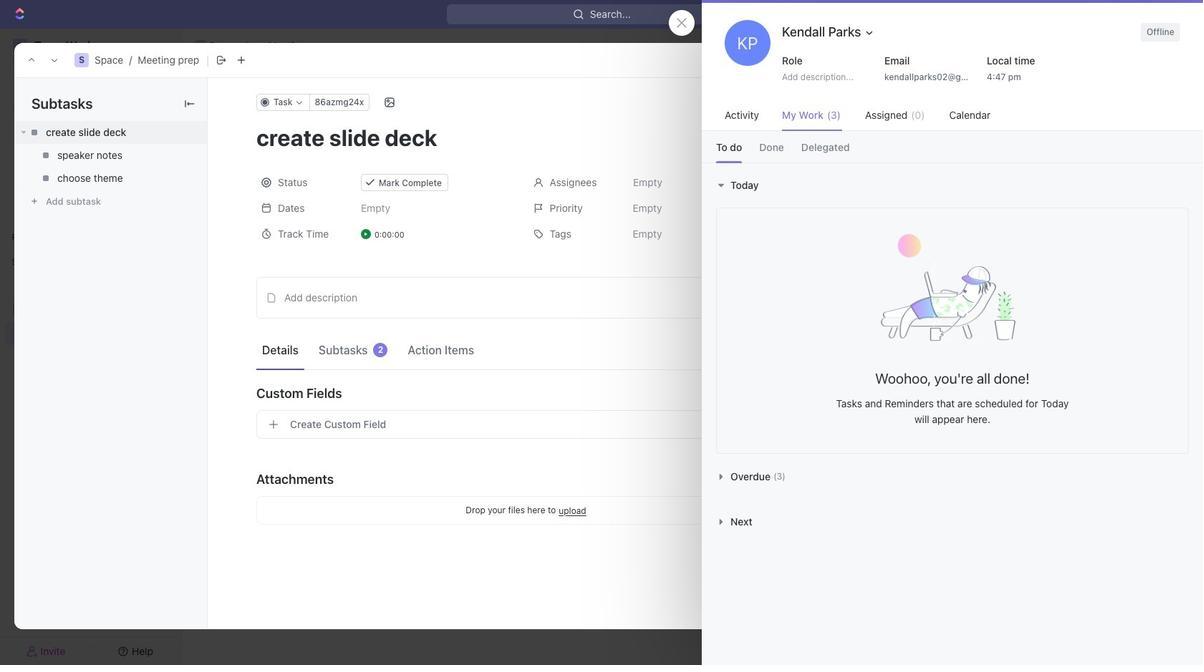 Task type: locate. For each thing, give the bounding box(es) containing it.
1 vertical spatial space, , element
[[75, 53, 89, 67]]

0 horizontal spatial space, , element
[[13, 302, 27, 317]]

1 horizontal spatial space, , element
[[75, 53, 89, 67]]

tab list
[[702, 131, 1204, 163]]

space, , element inside sidebar navigation
[[13, 302, 27, 317]]

2 vertical spatial space, , element
[[13, 302, 27, 317]]

task sidebar content section
[[845, 78, 1146, 630]]

tab panel
[[702, 163, 1204, 545]]

space, , element
[[195, 40, 206, 52], [75, 53, 89, 67], [13, 302, 27, 317]]

0 vertical spatial space, , element
[[195, 40, 206, 52]]



Task type: describe. For each thing, give the bounding box(es) containing it.
sidebar navigation
[[0, 29, 183, 666]]

Edit task name text field
[[257, 124, 796, 151]]

2 horizontal spatial space, , element
[[195, 40, 206, 52]]

invite user image
[[26, 645, 38, 658]]



Task type: vqa. For each thing, say whether or not it's contained in the screenshot.
the leftmost RA dropdown button
no



